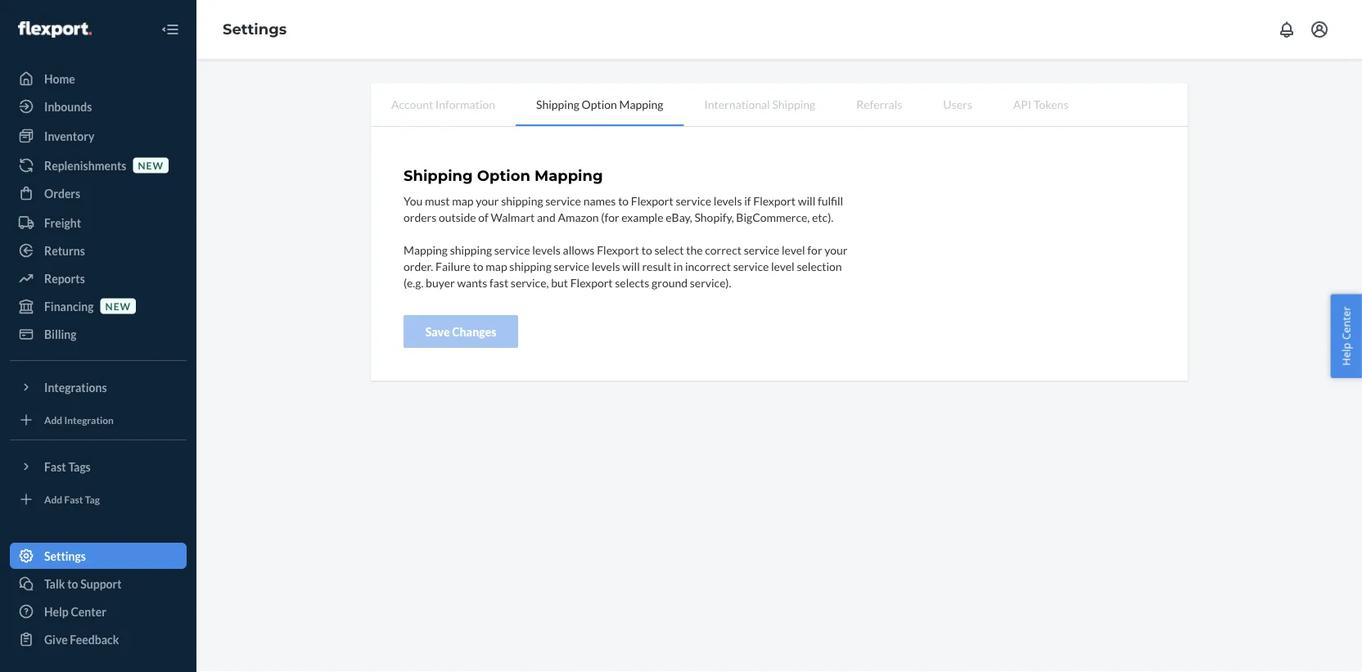 Task type: locate. For each thing, give the bounding box(es) containing it.
0 vertical spatial map
[[452, 194, 474, 207]]

1 vertical spatial mapping
[[535, 167, 603, 185]]

fast inside dropdown button
[[44, 460, 66, 474]]

to
[[618, 194, 629, 207], [642, 243, 652, 257], [473, 259, 484, 273], [67, 577, 78, 591]]

settings
[[223, 20, 287, 38], [44, 549, 86, 563]]

to inside you must map your shipping service names to flexport service levels if flexport will fulfill orders outside of walmart and amazon (for example ebay, shopify, bigcommerce, etc).
[[618, 194, 629, 207]]

close navigation image
[[161, 20, 180, 39]]

0 vertical spatial level
[[782, 243, 806, 257]]

levels up selects
[[592, 259, 620, 273]]

fast left tags in the left bottom of the page
[[44, 460, 66, 474]]

result
[[642, 259, 672, 273]]

0 horizontal spatial help
[[44, 605, 69, 619]]

1 horizontal spatial map
[[486, 259, 507, 273]]

0 vertical spatial will
[[798, 194, 816, 207]]

map
[[452, 194, 474, 207], [486, 259, 507, 273]]

will up etc).
[[798, 194, 816, 207]]

add integration link
[[10, 407, 187, 433]]

information
[[436, 97, 495, 111]]

fast tags button
[[10, 454, 187, 480]]

0 vertical spatial shipping
[[501, 194, 543, 207]]

will up selects
[[623, 259, 640, 273]]

give feedback button
[[10, 626, 187, 653]]

0 vertical spatial help
[[1339, 343, 1354, 366]]

add left the integration
[[44, 414, 62, 426]]

service
[[546, 194, 581, 207], [676, 194, 712, 207], [494, 243, 530, 257], [744, 243, 780, 257], [554, 259, 590, 273], [733, 259, 769, 273]]

0 horizontal spatial shipping
[[404, 167, 473, 185]]

flexport right the but
[[571, 275, 613, 289]]

to right talk
[[67, 577, 78, 591]]

to up wants
[[473, 259, 484, 273]]

shipping
[[536, 97, 580, 111], [773, 97, 816, 111], [404, 167, 473, 185]]

center inside help center button
[[1339, 306, 1354, 340]]

users tab
[[923, 84, 993, 124]]

2 horizontal spatial mapping
[[620, 97, 664, 111]]

account information tab
[[371, 84, 516, 124]]

0 horizontal spatial levels
[[532, 243, 561, 257]]

1 add from the top
[[44, 414, 62, 426]]

1 horizontal spatial option
[[582, 97, 617, 111]]

shipping
[[501, 194, 543, 207], [450, 243, 492, 257], [510, 259, 552, 273]]

1 horizontal spatial mapping
[[535, 167, 603, 185]]

your inside you must map your shipping service names to flexport service levels if flexport will fulfill orders outside of walmart and amazon (for example ebay, shopify, bigcommerce, etc).
[[476, 194, 499, 207]]

your
[[476, 194, 499, 207], [825, 243, 848, 257]]

0 horizontal spatial mapping
[[404, 243, 448, 257]]

1 vertical spatial add
[[44, 493, 62, 505]]

1 vertical spatial fast
[[64, 493, 83, 505]]

example
[[622, 210, 664, 224]]

failure
[[436, 259, 471, 273]]

2 horizontal spatial levels
[[714, 194, 742, 207]]

2 horizontal spatial shipping
[[773, 97, 816, 111]]

1 vertical spatial your
[[825, 243, 848, 257]]

incorrect
[[685, 259, 731, 273]]

save
[[426, 325, 450, 338]]

0 horizontal spatial help center
[[44, 605, 106, 619]]

2 vertical spatial levels
[[592, 259, 620, 273]]

1 vertical spatial map
[[486, 259, 507, 273]]

0 vertical spatial shipping option mapping
[[536, 97, 664, 111]]

orders
[[44, 186, 80, 200]]

0 horizontal spatial will
[[623, 259, 640, 273]]

referrals
[[857, 97, 903, 111]]

financing
[[44, 299, 94, 313]]

0 vertical spatial add
[[44, 414, 62, 426]]

fast tags
[[44, 460, 91, 474]]

integrations button
[[10, 374, 187, 400]]

mapping
[[620, 97, 664, 111], [535, 167, 603, 185], [404, 243, 448, 257]]

1 horizontal spatial help
[[1339, 343, 1354, 366]]

will
[[798, 194, 816, 207], [623, 259, 640, 273]]

your right for
[[825, 243, 848, 257]]

shipping inside tab
[[773, 97, 816, 111]]

1 horizontal spatial will
[[798, 194, 816, 207]]

1 horizontal spatial settings
[[223, 20, 287, 38]]

help center link
[[10, 599, 187, 625]]

1 vertical spatial settings
[[44, 549, 86, 563]]

2 vertical spatial mapping
[[404, 243, 448, 257]]

0 horizontal spatial your
[[476, 194, 499, 207]]

map inside mapping shipping service levels allows flexport to select the correct service level for your order.                 failure to map shipping service levels will result in incorrect service level selection (e.g. buyer wants fast service, but flexport selects ground service).
[[486, 259, 507, 273]]

1 horizontal spatial center
[[1339, 306, 1354, 340]]

1 horizontal spatial your
[[825, 243, 848, 257]]

shipping option mapping
[[536, 97, 664, 111], [404, 167, 603, 185]]

tab list
[[371, 84, 1188, 127]]

correct
[[705, 243, 742, 257]]

help
[[1339, 343, 1354, 366], [44, 605, 69, 619]]

flexport
[[631, 194, 674, 207], [754, 194, 796, 207], [597, 243, 640, 257], [571, 275, 613, 289]]

new for replenishments
[[138, 159, 164, 171]]

open notifications image
[[1277, 20, 1297, 39]]

levels left if
[[714, 194, 742, 207]]

for
[[808, 243, 823, 257]]

service down bigcommerce,
[[744, 243, 780, 257]]

shipping up service,
[[510, 259, 552, 273]]

map inside you must map your shipping service names to flexport service levels if flexport will fulfill orders outside of walmart and amazon (for example ebay, shopify, bigcommerce, etc).
[[452, 194, 474, 207]]

mapping inside tab
[[620, 97, 664, 111]]

international shipping
[[705, 97, 816, 111]]

1 vertical spatial new
[[105, 300, 131, 312]]

freight link
[[10, 210, 187, 236]]

tokens
[[1034, 97, 1069, 111]]

international shipping tab
[[684, 84, 836, 124]]

service down 'allows'
[[554, 259, 590, 273]]

fast left tag on the bottom left
[[64, 493, 83, 505]]

international
[[705, 97, 770, 111]]

returns
[[44, 244, 85, 258]]

0 horizontal spatial option
[[477, 167, 531, 185]]

selects
[[615, 275, 650, 289]]

service down walmart
[[494, 243, 530, 257]]

fast
[[490, 275, 509, 289]]

shipping up failure
[[450, 243, 492, 257]]

billing link
[[10, 321, 187, 347]]

0 vertical spatial new
[[138, 159, 164, 171]]

walmart
[[491, 210, 535, 224]]

new down the reports link
[[105, 300, 131, 312]]

help center button
[[1331, 294, 1363, 378]]

levels left 'allows'
[[532, 243, 561, 257]]

map up outside
[[452, 194, 474, 207]]

inbounds
[[44, 99, 92, 113]]

1 vertical spatial settings link
[[10, 543, 187, 569]]

add fast tag
[[44, 493, 100, 505]]

shipping up walmart
[[501, 194, 543, 207]]

tag
[[85, 493, 100, 505]]

0 horizontal spatial new
[[105, 300, 131, 312]]

new up orders link
[[138, 159, 164, 171]]

0 vertical spatial mapping
[[620, 97, 664, 111]]

allows
[[563, 243, 595, 257]]

1 horizontal spatial levels
[[592, 259, 620, 273]]

your up the of
[[476, 194, 499, 207]]

1 vertical spatial shipping
[[450, 243, 492, 257]]

add integration
[[44, 414, 114, 426]]

level left selection
[[771, 259, 795, 273]]

0 vertical spatial your
[[476, 194, 499, 207]]

0 horizontal spatial map
[[452, 194, 474, 207]]

1 vertical spatial shipping option mapping
[[404, 167, 603, 185]]

0 vertical spatial help center
[[1339, 306, 1354, 366]]

add for add fast tag
[[44, 493, 62, 505]]

orders
[[404, 210, 437, 224]]

to up (for
[[618, 194, 629, 207]]

2 add from the top
[[44, 493, 62, 505]]

0 vertical spatial center
[[1339, 306, 1354, 340]]

1 vertical spatial center
[[71, 605, 106, 619]]

0 vertical spatial settings link
[[223, 20, 287, 38]]

shopify,
[[695, 210, 734, 224]]

0 vertical spatial levels
[[714, 194, 742, 207]]

shipping inside tab
[[536, 97, 580, 111]]

1 horizontal spatial new
[[138, 159, 164, 171]]

etc).
[[812, 210, 834, 224]]

level left for
[[782, 243, 806, 257]]

changes
[[452, 325, 497, 338]]

1 horizontal spatial shipping
[[536, 97, 580, 111]]

flexport up "example"
[[631, 194, 674, 207]]

map up fast
[[486, 259, 507, 273]]

give
[[44, 633, 68, 647]]

0 horizontal spatial settings
[[44, 549, 86, 563]]

new
[[138, 159, 164, 171], [105, 300, 131, 312]]

center
[[1339, 306, 1354, 340], [71, 605, 106, 619]]

level
[[782, 243, 806, 257], [771, 259, 795, 273]]

amazon
[[558, 210, 599, 224]]

fast
[[44, 460, 66, 474], [64, 493, 83, 505]]

1 vertical spatial levels
[[532, 243, 561, 257]]

add down fast tags
[[44, 493, 62, 505]]

support
[[80, 577, 122, 591]]

levels
[[714, 194, 742, 207], [532, 243, 561, 257], [592, 259, 620, 273]]

select
[[655, 243, 684, 257]]

help center
[[1339, 306, 1354, 366], [44, 605, 106, 619]]

talk
[[44, 577, 65, 591]]

1 vertical spatial will
[[623, 259, 640, 273]]

0 vertical spatial fast
[[44, 460, 66, 474]]

0 horizontal spatial center
[[71, 605, 106, 619]]

1 horizontal spatial help center
[[1339, 306, 1354, 366]]

shipping option mapping inside tab
[[536, 97, 664, 111]]

mapping shipping service levels allows flexport to select the correct service level for your order.                 failure to map shipping service levels will result in incorrect service level selection (e.g. buyer wants fast service, but flexport selects ground service).
[[404, 243, 848, 289]]

0 vertical spatial option
[[582, 97, 617, 111]]

option
[[582, 97, 617, 111], [477, 167, 531, 185]]



Task type: describe. For each thing, give the bounding box(es) containing it.
open account menu image
[[1310, 20, 1330, 39]]

you
[[404, 194, 423, 207]]

to up result
[[642, 243, 652, 257]]

order.
[[404, 259, 433, 273]]

and
[[537, 210, 556, 224]]

ground
[[652, 275, 688, 289]]

service down "correct"
[[733, 259, 769, 273]]

tags
[[68, 460, 91, 474]]

save changes
[[426, 325, 497, 338]]

service,
[[511, 275, 549, 289]]

inbounds link
[[10, 93, 187, 120]]

flexport up bigcommerce,
[[754, 194, 796, 207]]

inventory
[[44, 129, 94, 143]]

users
[[944, 97, 973, 111]]

(for
[[601, 210, 620, 224]]

2 vertical spatial shipping
[[510, 259, 552, 273]]

levels inside you must map your shipping service names to flexport service levels if flexport will fulfill orders outside of walmart and amazon (for example ebay, shopify, bigcommerce, etc).
[[714, 194, 742, 207]]

the
[[686, 243, 703, 257]]

api tokens tab
[[993, 84, 1090, 124]]

add fast tag link
[[10, 486, 187, 513]]

save changes button
[[404, 315, 518, 348]]

settings inside "link"
[[44, 549, 86, 563]]

help inside button
[[1339, 343, 1354, 366]]

replenishments
[[44, 158, 126, 172]]

reports
[[44, 271, 85, 285]]

ebay,
[[666, 210, 693, 224]]

account
[[391, 97, 433, 111]]

if
[[745, 194, 751, 207]]

reports link
[[10, 265, 187, 292]]

of
[[478, 210, 489, 224]]

center inside help center link
[[71, 605, 106, 619]]

0 horizontal spatial settings link
[[10, 543, 187, 569]]

shipping option mapping tab
[[516, 84, 684, 126]]

inventory link
[[10, 123, 187, 149]]

home
[[44, 72, 75, 86]]

api
[[1014, 97, 1032, 111]]

orders link
[[10, 180, 187, 206]]

your inside mapping shipping service levels allows flexport to select the correct service level for your order.                 failure to map shipping service levels will result in incorrect service level selection (e.g. buyer wants fast service, but flexport selects ground service).
[[825, 243, 848, 257]]

must
[[425, 194, 450, 207]]

1 horizontal spatial settings link
[[223, 20, 287, 38]]

buyer
[[426, 275, 455, 289]]

to inside button
[[67, 577, 78, 591]]

outside
[[439, 210, 476, 224]]

billing
[[44, 327, 77, 341]]

account information
[[391, 97, 495, 111]]

will inside mapping shipping service levels allows flexport to select the correct service level for your order.                 failure to map shipping service levels will result in incorrect service level selection (e.g. buyer wants fast service, but flexport selects ground service).
[[623, 259, 640, 273]]

you must map your shipping service names to flexport service levels if flexport will fulfill orders outside of walmart and amazon (for example ebay, shopify, bigcommerce, etc).
[[404, 194, 844, 224]]

1 vertical spatial help
[[44, 605, 69, 619]]

service up amazon
[[546, 194, 581, 207]]

tab list containing account information
[[371, 84, 1188, 127]]

give feedback
[[44, 633, 119, 647]]

but
[[551, 275, 568, 289]]

flexport down (for
[[597, 243, 640, 257]]

integrations
[[44, 380, 107, 394]]

talk to support
[[44, 577, 122, 591]]

service).
[[690, 275, 732, 289]]

0 vertical spatial settings
[[223, 20, 287, 38]]

add for add integration
[[44, 414, 62, 426]]

flexport logo image
[[18, 21, 92, 38]]

selection
[[797, 259, 842, 273]]

option inside shipping option mapping tab
[[582, 97, 617, 111]]

will inside you must map your shipping service names to flexport service levels if flexport will fulfill orders outside of walmart and amazon (for example ebay, shopify, bigcommerce, etc).
[[798, 194, 816, 207]]

1 vertical spatial level
[[771, 259, 795, 273]]

home link
[[10, 66, 187, 92]]

1 vertical spatial option
[[477, 167, 531, 185]]

in
[[674, 259, 683, 273]]

(e.g.
[[404, 275, 424, 289]]

referrals tab
[[836, 84, 923, 124]]

mapping inside mapping shipping service levels allows flexport to select the correct service level for your order.                 failure to map shipping service levels will result in incorrect service level selection (e.g. buyer wants fast service, but flexport selects ground service).
[[404, 243, 448, 257]]

shipping inside you must map your shipping service names to flexport service levels if flexport will fulfill orders outside of walmart and amazon (for example ebay, shopify, bigcommerce, etc).
[[501, 194, 543, 207]]

names
[[584, 194, 616, 207]]

1 vertical spatial help center
[[44, 605, 106, 619]]

bigcommerce,
[[736, 210, 810, 224]]

freight
[[44, 216, 81, 230]]

help center inside button
[[1339, 306, 1354, 366]]

talk to support button
[[10, 571, 187, 597]]

wants
[[457, 275, 487, 289]]

api tokens
[[1014, 97, 1069, 111]]

service up ebay,
[[676, 194, 712, 207]]

feedback
[[70, 633, 119, 647]]

fulfill
[[818, 194, 844, 207]]

new for financing
[[105, 300, 131, 312]]

integration
[[64, 414, 114, 426]]

returns link
[[10, 237, 187, 264]]



Task type: vqa. For each thing, say whether or not it's contained in the screenshot.
Worldwide
no



